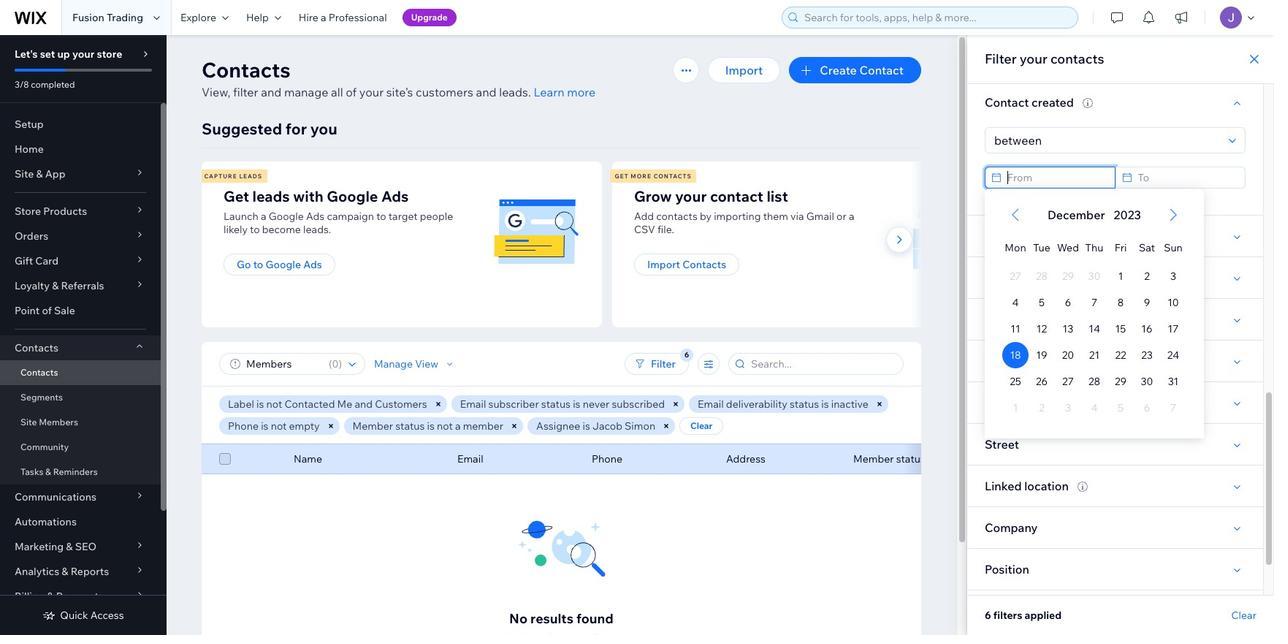 Task type: describe. For each thing, give the bounding box(es) containing it.
them
[[763, 210, 788, 223]]

let's
[[15, 47, 38, 61]]

become
[[262, 223, 301, 236]]

get more contacts
[[615, 172, 692, 180]]

sun
[[1164, 241, 1183, 254]]

email down member on the bottom
[[457, 452, 483, 465]]

monday, november 27, 2023 cell
[[1003, 263, 1029, 289]]

contacts inside contacts view, filter and manage all of your site's customers and leads. learn more
[[202, 57, 291, 83]]

billing & payments button
[[0, 584, 161, 609]]

your up contact created
[[1020, 50, 1048, 67]]

email for email deliverability status is inactive
[[698, 398, 724, 411]]

automations link
[[0, 509, 161, 534]]

& for tasks
[[45, 466, 51, 477]]

capture
[[204, 172, 237, 180]]

store products
[[15, 205, 87, 218]]

get
[[615, 172, 629, 180]]

1 vertical spatial 28
[[1089, 375, 1101, 388]]

completed
[[31, 79, 75, 90]]

clear for the topmost clear 'button'
[[691, 420, 713, 431]]

3/8 completed
[[15, 79, 75, 90]]

clear for the rightmost clear 'button'
[[1232, 609, 1257, 622]]

label
[[228, 398, 254, 411]]

phone for phone is not empty
[[228, 419, 259, 433]]

no
[[509, 610, 528, 627]]

learn
[[534, 85, 565, 99]]

file.
[[658, 223, 674, 236]]

is left inactive
[[822, 398, 829, 411]]

2 vertical spatial 6
[[985, 609, 991, 622]]

community link
[[0, 435, 161, 460]]

hire
[[299, 11, 319, 24]]

alert inside grid
[[1044, 206, 1146, 224]]

a left member on the bottom
[[455, 419, 461, 433]]

fusion trading
[[72, 11, 143, 24]]

december
[[1048, 208, 1105, 222]]

segments
[[20, 392, 63, 403]]

marketing & seo
[[15, 540, 97, 553]]

1 vertical spatial ads
[[306, 210, 325, 223]]

get leads with google ads launch a google ads campaign to target people likely to become leads.
[[224, 187, 453, 236]]

your inside grow your contact list add contacts by importing them via gmail or a csv file.
[[675, 187, 707, 205]]

point
[[15, 304, 40, 317]]

site members
[[20, 417, 78, 427]]

suggested
[[202, 119, 282, 138]]

your inside sidebar element
[[72, 47, 94, 61]]

suggested for you
[[202, 119, 337, 138]]

& for billing
[[47, 590, 54, 603]]

wednesday, january 3, 2024 cell
[[1055, 395, 1082, 421]]

analytics
[[15, 565, 59, 578]]

empty
[[289, 419, 320, 433]]

list containing get leads with google ads
[[199, 161, 1019, 327]]

1 horizontal spatial and
[[355, 398, 373, 411]]

email deliverability status is inactive
[[698, 398, 869, 411]]

monday, january 1, 2024 cell
[[1003, 395, 1029, 421]]

site & app
[[15, 167, 65, 180]]

manage view button
[[374, 357, 456, 370]]

name
[[294, 452, 322, 465]]

To field
[[1134, 167, 1241, 188]]

list
[[767, 187, 788, 205]]

grow your contact list add contacts by importing them via gmail or a csv file.
[[634, 187, 855, 236]]

customers
[[416, 85, 473, 99]]

loyalty
[[15, 279, 50, 292]]

with
[[293, 187, 324, 205]]

activity
[[1011, 229, 1052, 243]]

email for email subscriber status is never subscribed
[[460, 398, 486, 411]]

gift card
[[15, 254, 59, 267]]

billing & payments
[[15, 590, 104, 603]]

member status
[[854, 452, 926, 465]]

contacts view, filter and manage all of your site's customers and leads. learn more
[[202, 57, 596, 99]]

0 vertical spatial google
[[327, 187, 378, 205]]

position
[[985, 562, 1030, 577]]

subscribed
[[612, 398, 665, 411]]

19
[[1036, 349, 1048, 362]]

Search for tools, apps, help & more... field
[[800, 7, 1073, 28]]

to left target
[[376, 210, 386, 223]]

trading
[[107, 11, 143, 24]]

or
[[837, 210, 847, 223]]

& for site
[[36, 167, 43, 180]]

21
[[1089, 349, 1100, 362]]

is right label
[[257, 398, 264, 411]]

1 horizontal spatial 29
[[1115, 375, 1127, 388]]

row containing 27
[[1003, 263, 1187, 289]]

to inside button
[[253, 258, 263, 271]]

not left member on the bottom
[[437, 419, 453, 433]]

street
[[985, 437, 1019, 452]]

& for loyalty
[[52, 279, 59, 292]]

1 inside cell
[[1013, 401, 1018, 414]]

manage
[[284, 85, 328, 99]]

wed
[[1057, 241, 1079, 254]]

& for analytics
[[62, 565, 68, 578]]

google inside 'go to google ads' button
[[266, 258, 301, 271]]

contact created
[[985, 95, 1074, 110]]

3 inside cell
[[1065, 401, 1071, 414]]

up
[[57, 47, 70, 61]]

automations
[[15, 515, 77, 528]]

simon
[[625, 419, 656, 433]]

manage view
[[374, 357, 439, 370]]

go
[[237, 258, 251, 271]]

people
[[420, 210, 453, 223]]

5 inside cell
[[1118, 401, 1124, 414]]

sale
[[54, 304, 75, 317]]

store
[[15, 205, 41, 218]]

1 vertical spatial 27
[[1063, 375, 1074, 388]]

thursday, november 30, 2023 cell
[[1082, 263, 1108, 289]]

site & app button
[[0, 161, 161, 186]]

member for member status is not a member
[[353, 419, 393, 433]]

10
[[1168, 296, 1179, 309]]

launch
[[224, 210, 259, 223]]

quick access
[[60, 609, 124, 622]]

0 vertical spatial contacts
[[1051, 50, 1105, 67]]

6 inside saturday, january 6, 2024 'cell'
[[1144, 401, 1150, 414]]

site's
[[386, 85, 413, 99]]

you
[[310, 119, 337, 138]]

tasks & reminders link
[[0, 460, 161, 484]]

created
[[1032, 95, 1074, 110]]

payments
[[56, 590, 104, 603]]

is down customers
[[427, 419, 435, 433]]

for
[[286, 119, 307, 138]]

13
[[1063, 322, 1074, 335]]

grow
[[634, 187, 672, 205]]

a right hire
[[321, 11, 326, 24]]

language
[[985, 312, 1040, 327]]

0 horizontal spatial 5
[[1039, 296, 1045, 309]]

0
[[332, 357, 339, 370]]

tue
[[1033, 241, 1051, 254]]

not for contacted
[[266, 398, 282, 411]]

sat
[[1139, 241, 1155, 254]]

app
[[45, 167, 65, 180]]

filters
[[994, 609, 1023, 622]]

6 filters applied
[[985, 609, 1062, 622]]

assignee
[[536, 419, 580, 433]]

27 inside cell
[[1010, 270, 1022, 283]]

go to google ads
[[237, 258, 322, 271]]

30 inside cell
[[1088, 270, 1101, 283]]

8
[[1118, 296, 1124, 309]]

quick
[[60, 609, 88, 622]]

go to google ads button
[[224, 254, 335, 275]]

member for member status
[[854, 452, 894, 465]]



Task type: vqa. For each thing, say whether or not it's contained in the screenshot.


Task type: locate. For each thing, give the bounding box(es) containing it.
create contact button
[[789, 57, 921, 83]]

help button
[[237, 0, 290, 35]]

1 horizontal spatial 6
[[1065, 296, 1071, 309]]

contacts down by
[[683, 258, 726, 271]]

6 row from the top
[[1003, 368, 1187, 395]]

not for empty
[[271, 419, 287, 433]]

member
[[353, 419, 393, 433], [854, 452, 894, 465]]

28 up 'thursday, january 4, 2024' cell
[[1089, 375, 1101, 388]]

contacts inside dropdown button
[[15, 341, 58, 354]]

site inside dropdown button
[[15, 167, 34, 180]]

import for import contacts
[[647, 258, 680, 271]]

google down leads at the top of page
[[269, 210, 304, 223]]

1 horizontal spatial 28
[[1089, 375, 1101, 388]]

thursday, january 4, 2024 cell
[[1082, 395, 1108, 421]]

1 horizontal spatial 7
[[1171, 401, 1177, 414]]

leads
[[239, 172, 262, 180]]

0 horizontal spatial clear button
[[680, 417, 724, 435]]

not left empty
[[271, 419, 287, 433]]

home
[[15, 142, 44, 156]]

contact right create
[[860, 63, 904, 77]]

0 vertical spatial phone
[[228, 419, 259, 433]]

& right tasks
[[45, 466, 51, 477]]

& left seo
[[66, 540, 73, 553]]

23
[[1142, 349, 1153, 362]]

import inside import contacts button
[[647, 258, 680, 271]]

0 vertical spatial of
[[346, 85, 357, 99]]

tuesday, january 2, 2024 cell
[[1029, 395, 1055, 421]]

27
[[1010, 270, 1022, 283], [1063, 375, 1074, 388]]

ads
[[381, 187, 409, 205], [306, 210, 325, 223], [303, 258, 322, 271]]

store
[[97, 47, 122, 61]]

(
[[329, 357, 332, 370]]

saturday, january 6, 2024 cell
[[1134, 395, 1160, 421]]

0 horizontal spatial 3
[[1065, 401, 1071, 414]]

of right all on the top
[[346, 85, 357, 99]]

google down become
[[266, 258, 301, 271]]

csv
[[634, 223, 655, 236]]

and right customers
[[476, 85, 497, 99]]

6 left filters
[[985, 609, 991, 622]]

store products button
[[0, 199, 161, 224]]

last activity
[[985, 229, 1052, 243]]

& for marketing
[[66, 540, 73, 553]]

0 vertical spatial 2
[[1144, 270, 1150, 283]]

via
[[791, 210, 804, 223]]

assignee is jacob simon
[[536, 419, 656, 433]]

phone down label
[[228, 419, 259, 433]]

4 inside cell
[[1091, 401, 1098, 414]]

0 horizontal spatial 27
[[1010, 270, 1022, 283]]

products
[[43, 205, 87, 218]]

Unsaved view field
[[242, 354, 324, 374]]

2 right monday, january 1, 2024 cell
[[1039, 401, 1045, 414]]

leads.
[[499, 85, 531, 99], [303, 223, 331, 236]]

7 left 8 on the top of the page
[[1092, 296, 1098, 309]]

linked
[[985, 479, 1022, 493]]

1 vertical spatial clear button
[[1232, 609, 1257, 622]]

not up phone is not empty
[[266, 398, 282, 411]]

2 vertical spatial google
[[266, 258, 301, 271]]

email left deliverability
[[698, 398, 724, 411]]

leads. left learn on the top left of the page
[[499, 85, 531, 99]]

capture leads
[[204, 172, 262, 180]]

phone for phone
[[592, 452, 623, 465]]

7 right saturday, january 6, 2024 'cell'
[[1171, 401, 1177, 414]]

import contacts
[[647, 258, 726, 271]]

& left reports
[[62, 565, 68, 578]]

1 vertical spatial 30
[[1141, 375, 1154, 388]]

1 horizontal spatial 2
[[1144, 270, 1150, 283]]

grid
[[985, 189, 1204, 438]]

leads
[[252, 187, 290, 205]]

manage
[[374, 357, 413, 370]]

point of sale
[[15, 304, 75, 317]]

ads down get leads with google ads launch a google ads campaign to target people likely to become leads.
[[303, 258, 322, 271]]

0 vertical spatial 3
[[1171, 270, 1177, 283]]

tuesday, november 28, 2023 cell
[[1029, 263, 1055, 289]]

4 row from the top
[[1003, 316, 1187, 342]]

of inside sidebar element
[[42, 304, 52, 317]]

2 horizontal spatial and
[[476, 85, 497, 99]]

1 horizontal spatial clear
[[1232, 609, 1257, 622]]

5 right 'thursday, january 4, 2024' cell
[[1118, 401, 1124, 414]]

explore
[[181, 11, 216, 24]]

0 horizontal spatial 4
[[1012, 296, 1019, 309]]

0 horizontal spatial member
[[353, 419, 393, 433]]

1 vertical spatial leads.
[[303, 223, 331, 236]]

jacob
[[593, 419, 623, 433]]

15
[[1116, 322, 1126, 335]]

0 horizontal spatial 29
[[1062, 270, 1074, 283]]

setup
[[15, 118, 44, 131]]

filter for filter your contacts
[[985, 50, 1017, 67]]

2 up 9
[[1144, 270, 1150, 283]]

27 left the tuesday, november 28, 2023 cell
[[1010, 270, 1022, 283]]

communications
[[15, 490, 97, 503]]

26
[[1036, 375, 1048, 388]]

None checkbox
[[219, 450, 231, 468]]

31
[[1168, 375, 1179, 388]]

29 right the tuesday, november 28, 2023 cell
[[1062, 270, 1074, 283]]

1 horizontal spatial member
[[854, 452, 894, 465]]

member
[[463, 419, 504, 433]]

linked location
[[985, 479, 1069, 493]]

0 vertical spatial leads.
[[499, 85, 531, 99]]

leads. inside get leads with google ads launch a google ads campaign to target people likely to become leads.
[[303, 223, 331, 236]]

city
[[985, 395, 1008, 410]]

contacts inside button
[[683, 258, 726, 271]]

filter up contact created
[[985, 50, 1017, 67]]

&
[[36, 167, 43, 180], [52, 279, 59, 292], [45, 466, 51, 477], [66, 540, 73, 553], [62, 565, 68, 578], [47, 590, 54, 603]]

row containing 1
[[1003, 395, 1187, 421]]

30 right wednesday, november 29, 2023 cell
[[1088, 270, 1101, 283]]

to
[[376, 210, 386, 223], [250, 223, 260, 236], [253, 258, 263, 271]]

leads. down with
[[303, 223, 331, 236]]

30 up saturday, january 6, 2024 'cell'
[[1141, 375, 1154, 388]]

1 vertical spatial contacts
[[656, 210, 698, 223]]

your left site's
[[359, 85, 384, 99]]

1 vertical spatial phone
[[592, 452, 623, 465]]

your up by
[[675, 187, 707, 205]]

0 horizontal spatial 2
[[1039, 401, 1045, 414]]

1 vertical spatial google
[[269, 210, 304, 223]]

is left jacob
[[583, 419, 590, 433]]

6 right 'friday, january 5, 2024' cell
[[1144, 401, 1150, 414]]

hire a professional link
[[290, 0, 396, 35]]

0 vertical spatial clear
[[691, 420, 713, 431]]

is left empty
[[261, 419, 269, 433]]

0 horizontal spatial of
[[42, 304, 52, 317]]

1 right thursday, november 30, 2023 cell
[[1119, 270, 1123, 283]]

0 vertical spatial member
[[353, 419, 393, 433]]

site down home
[[15, 167, 34, 180]]

of
[[346, 85, 357, 99], [42, 304, 52, 317]]

2 horizontal spatial 6
[[1144, 401, 1150, 414]]

contacts up created on the top right
[[1051, 50, 1105, 67]]

address
[[726, 452, 766, 465]]

your inside contacts view, filter and manage all of your site's customers and leads. learn more
[[359, 85, 384, 99]]

contact left created on the top right
[[985, 95, 1029, 110]]

0 vertical spatial 27
[[1010, 270, 1022, 283]]

29 up 'friday, january 5, 2024' cell
[[1115, 375, 1127, 388]]

3 up 10
[[1171, 270, 1177, 283]]

0 vertical spatial filter
[[985, 50, 1017, 67]]

contacts up filter
[[202, 57, 291, 83]]

1 row from the top
[[1003, 228, 1187, 263]]

point of sale link
[[0, 298, 161, 323]]

1 horizontal spatial leads.
[[499, 85, 531, 99]]

0 horizontal spatial 7
[[1092, 296, 1098, 309]]

1 horizontal spatial of
[[346, 85, 357, 99]]

a inside get leads with google ads launch a google ads campaign to target people likely to become leads.
[[261, 210, 266, 223]]

your
[[72, 47, 94, 61], [1020, 50, 1048, 67], [359, 85, 384, 99], [675, 187, 707, 205]]

12
[[1037, 322, 1047, 335]]

0 vertical spatial 6
[[1065, 296, 1071, 309]]

site for site members
[[20, 417, 37, 427]]

to right likely
[[250, 223, 260, 236]]

1 horizontal spatial 30
[[1141, 375, 1154, 388]]

27 up wednesday, january 3, 2024 cell on the right of the page
[[1063, 375, 1074, 388]]

gmail
[[807, 210, 834, 223]]

5 row from the top
[[1003, 342, 1187, 368]]

target
[[389, 210, 418, 223]]

28 right monday, november 27, 2023 cell
[[1036, 270, 1048, 283]]

From field
[[1003, 167, 1110, 188]]

applied
[[1025, 609, 1062, 622]]

4 up language
[[1012, 296, 1019, 309]]

Select an option field
[[990, 128, 1225, 153]]

& right loyalty
[[52, 279, 59, 292]]

community
[[20, 441, 69, 452]]

ads up target
[[381, 187, 409, 205]]

sidebar element
[[0, 35, 167, 635]]

wednesday, november 29, 2023 cell
[[1055, 263, 1082, 289]]

4 right wednesday, january 3, 2024 cell on the right of the page
[[1091, 401, 1098, 414]]

contact inside button
[[860, 63, 904, 77]]

your right up
[[72, 47, 94, 61]]

orders
[[15, 229, 48, 243]]

7 row from the top
[[1003, 395, 1187, 421]]

member down inactive
[[854, 452, 894, 465]]

9
[[1144, 296, 1150, 309]]

0 horizontal spatial 28
[[1036, 270, 1048, 283]]

filter inside button
[[651, 357, 676, 370]]

25
[[1010, 375, 1021, 388]]

1 horizontal spatial contacts
[[1051, 50, 1105, 67]]

& inside popup button
[[62, 565, 68, 578]]

a down leads at the top of page
[[261, 210, 266, 223]]

0 horizontal spatial phone
[[228, 419, 259, 433]]

0 vertical spatial 29
[[1062, 270, 1074, 283]]

& right billing
[[47, 590, 54, 603]]

ads inside button
[[303, 258, 322, 271]]

ads down with
[[306, 210, 325, 223]]

card
[[35, 254, 59, 267]]

orders button
[[0, 224, 161, 248]]

7 inside cell
[[1171, 401, 1177, 414]]

28
[[1036, 270, 1048, 283], [1089, 375, 1101, 388]]

deliverability
[[726, 398, 788, 411]]

import for import
[[725, 63, 763, 77]]

5 up 12 on the bottom
[[1039, 296, 1045, 309]]

row containing 11
[[1003, 316, 1187, 342]]

1 vertical spatial import
[[647, 258, 680, 271]]

3 row from the top
[[1003, 289, 1187, 316]]

email
[[460, 398, 486, 411], [698, 398, 724, 411], [457, 452, 483, 465]]

0 vertical spatial 28
[[1036, 270, 1048, 283]]

a right or
[[849, 210, 855, 223]]

import
[[725, 63, 763, 77], [647, 258, 680, 271]]

1 vertical spatial of
[[42, 304, 52, 317]]

phone down jacob
[[592, 452, 623, 465]]

filter for filter
[[651, 357, 676, 370]]

customers
[[375, 398, 427, 411]]

contacts up segments
[[20, 367, 58, 378]]

analytics & reports
[[15, 565, 109, 578]]

email up member on the bottom
[[460, 398, 486, 411]]

row containing 25
[[1003, 368, 1187, 395]]

1 horizontal spatial 3
[[1171, 270, 1177, 283]]

0 vertical spatial 5
[[1039, 296, 1045, 309]]

0 vertical spatial site
[[15, 167, 34, 180]]

1 vertical spatial clear
[[1232, 609, 1257, 622]]

0 vertical spatial import
[[725, 63, 763, 77]]

monday, december 18, 2023 cell
[[1003, 342, 1029, 368]]

0 vertical spatial 4
[[1012, 296, 1019, 309]]

filter button
[[625, 353, 689, 375]]

& left app
[[36, 167, 43, 180]]

18
[[1010, 349, 1021, 362]]

analytics & reports button
[[0, 559, 161, 584]]

list
[[199, 161, 1019, 327]]

1 horizontal spatial filter
[[985, 50, 1017, 67]]

google
[[327, 187, 378, 205], [269, 210, 304, 223], [266, 258, 301, 271]]

0 vertical spatial 1
[[1119, 270, 1123, 283]]

help
[[246, 11, 269, 24]]

0 vertical spatial ads
[[381, 187, 409, 205]]

1 horizontal spatial 1
[[1119, 270, 1123, 283]]

site down segments
[[20, 417, 37, 427]]

filter
[[233, 85, 258, 99]]

me
[[337, 398, 352, 411]]

set
[[40, 47, 55, 61]]

3/8
[[15, 79, 29, 90]]

more
[[567, 85, 596, 99]]

leads. inside contacts view, filter and manage all of your site's customers and leads. learn more
[[499, 85, 531, 99]]

0 vertical spatial contact
[[860, 63, 904, 77]]

3 right the tuesday, january 2, 2024 cell
[[1065, 401, 1071, 414]]

1 vertical spatial contact
[[985, 95, 1029, 110]]

site for site & app
[[15, 167, 34, 180]]

1 vertical spatial 7
[[1171, 401, 1177, 414]]

2 vertical spatial ads
[[303, 258, 322, 271]]

0 horizontal spatial 1
[[1013, 401, 1018, 414]]

5
[[1039, 296, 1045, 309], [1118, 401, 1124, 414]]

of left sale
[[42, 304, 52, 317]]

6 up 13
[[1065, 296, 1071, 309]]

1 vertical spatial 1
[[1013, 401, 1018, 414]]

friday, january 5, 2024 cell
[[1108, 395, 1134, 421]]

1 horizontal spatial contact
[[985, 95, 1029, 110]]

0 horizontal spatial import
[[647, 258, 680, 271]]

0 horizontal spatial 6
[[985, 609, 991, 622]]

alert containing december
[[1044, 206, 1146, 224]]

location
[[1025, 479, 1069, 493]]

1 vertical spatial member
[[854, 452, 894, 465]]

Search... field
[[747, 354, 899, 374]]

no results found
[[509, 610, 614, 627]]

1 vertical spatial 3
[[1065, 401, 1071, 414]]

alert
[[1044, 206, 1146, 224]]

and right me
[[355, 398, 373, 411]]

grid containing december
[[985, 189, 1204, 438]]

not
[[266, 398, 282, 411], [271, 419, 287, 433], [437, 419, 453, 433]]

learn more button
[[534, 83, 596, 101]]

0 horizontal spatial contacts
[[656, 210, 698, 223]]

2 row from the top
[[1003, 263, 1187, 289]]

google up campaign
[[327, 187, 378, 205]]

add
[[634, 210, 654, 223]]

1 horizontal spatial 4
[[1091, 401, 1098, 414]]

member down customers
[[353, 419, 393, 433]]

row containing mon
[[1003, 228, 1187, 263]]

by
[[700, 210, 712, 223]]

row group containing 27
[[985, 263, 1204, 438]]

1 vertical spatial 4
[[1091, 401, 1098, 414]]

1 horizontal spatial 5
[[1118, 401, 1124, 414]]

0 vertical spatial 30
[[1088, 270, 1101, 283]]

1 vertical spatial 2
[[1039, 401, 1045, 414]]

0 horizontal spatial filter
[[651, 357, 676, 370]]

11
[[1011, 322, 1021, 335]]

filter up subscribed
[[651, 357, 676, 370]]

label is not contacted me and customers
[[228, 398, 427, 411]]

0 horizontal spatial leads.
[[303, 223, 331, 236]]

birthdate
[[985, 270, 1037, 285]]

1 horizontal spatial 27
[[1063, 375, 1074, 388]]

upgrade button
[[402, 9, 457, 26]]

0 horizontal spatial contact
[[860, 63, 904, 77]]

contacts left by
[[656, 210, 698, 223]]

is left never
[[573, 398, 581, 411]]

contacts inside grow your contact list add contacts by importing them via gmail or a csv file.
[[656, 210, 698, 223]]

seo
[[75, 540, 97, 553]]

row containing 4
[[1003, 289, 1187, 316]]

row containing 18
[[1003, 342, 1187, 368]]

1 vertical spatial filter
[[651, 357, 676, 370]]

to right go
[[253, 258, 263, 271]]

row
[[1003, 228, 1187, 263], [1003, 263, 1187, 289], [1003, 289, 1187, 316], [1003, 316, 1187, 342], [1003, 342, 1187, 368], [1003, 368, 1187, 395], [1003, 395, 1187, 421]]

clear inside 'button'
[[691, 420, 713, 431]]

sunday, january 7, 2024 cell
[[1160, 395, 1187, 421]]

1 vertical spatial 29
[[1115, 375, 1127, 388]]

1 vertical spatial 6
[[1144, 401, 1150, 414]]

and right filter
[[261, 85, 282, 99]]

1 horizontal spatial clear button
[[1232, 609, 1257, 622]]

of inside contacts view, filter and manage all of your site's customers and leads. learn more
[[346, 85, 357, 99]]

reports
[[71, 565, 109, 578]]

access
[[90, 609, 124, 622]]

1 vertical spatial site
[[20, 417, 37, 427]]

1 right city
[[1013, 401, 1018, 414]]

create contact
[[820, 63, 904, 77]]

28 inside the tuesday, november 28, 2023 cell
[[1036, 270, 1048, 283]]

0 horizontal spatial clear
[[691, 420, 713, 431]]

row group
[[985, 263, 1204, 438]]

contacts down point of sale
[[15, 341, 58, 354]]

2 inside cell
[[1039, 401, 1045, 414]]

24
[[1168, 349, 1180, 362]]

home link
[[0, 137, 161, 161]]

1 horizontal spatial phone
[[592, 452, 623, 465]]

0 vertical spatial 7
[[1092, 296, 1098, 309]]

import inside button
[[725, 63, 763, 77]]

0 horizontal spatial 30
[[1088, 270, 1101, 283]]

0 horizontal spatial and
[[261, 85, 282, 99]]

0 vertical spatial clear button
[[680, 417, 724, 435]]

1 horizontal spatial import
[[725, 63, 763, 77]]

29 inside cell
[[1062, 270, 1074, 283]]

a inside grow your contact list add contacts by importing them via gmail or a csv file.
[[849, 210, 855, 223]]

1 vertical spatial 5
[[1118, 401, 1124, 414]]



